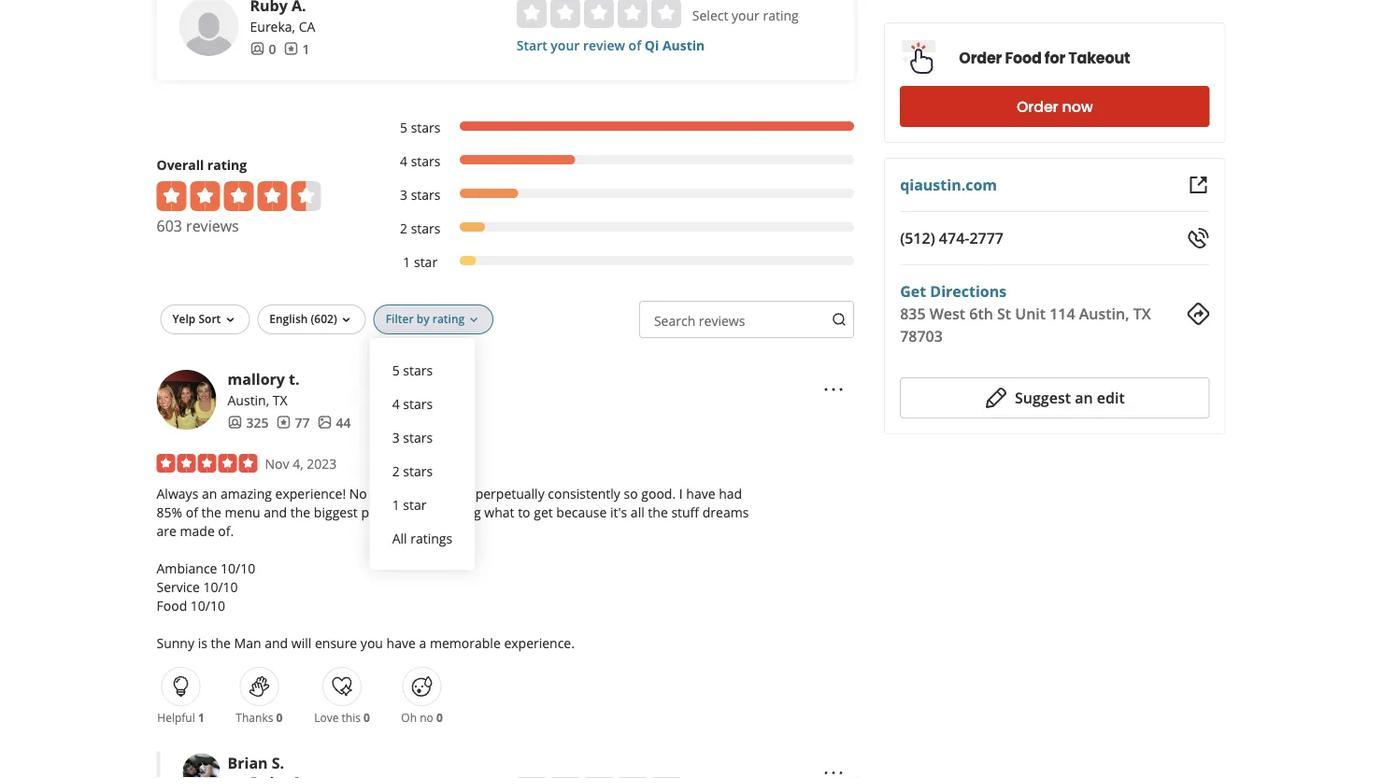 Task type: locate. For each thing, give the bounding box(es) containing it.
(602)
[[311, 311, 337, 327]]

1 vertical spatial 2
[[392, 462, 400, 480]]

0 vertical spatial 1 star
[[403, 253, 438, 271]]

474-
[[940, 228, 970, 248]]

16 chevron down v2 image for yelp sort
[[223, 313, 238, 328]]

tx left 24 directions v2 "icon"
[[1134, 304, 1152, 324]]

1 horizontal spatial austin,
[[1080, 304, 1130, 324]]

0 horizontal spatial 16 chevron down v2 image
[[223, 313, 238, 328]]

0 vertical spatial 4
[[400, 152, 408, 170]]

24 phone v2 image
[[1188, 227, 1210, 250]]

star for 1 star button
[[403, 496, 427, 514]]

it's
[[611, 503, 628, 521]]

1 horizontal spatial (0 reactions) element
[[364, 710, 370, 726]]

reviews for search reviews
[[699, 312, 746, 329]]

3 16 chevron down v2 image from the left
[[467, 313, 482, 328]]

rating up 4.5 star rating image
[[207, 156, 247, 173]]

love this 0
[[314, 710, 370, 726]]

2 horizontal spatial (0 reactions) element
[[437, 710, 443, 726]]

the left man
[[211, 634, 231, 652]]

1 vertical spatial order
[[1017, 96, 1059, 117]]

2 stars for 2 stars button
[[392, 462, 433, 480]]

3
[[400, 185, 408, 203], [392, 429, 400, 446]]

0 vertical spatial 5 stars
[[400, 118, 441, 136]]

1 horizontal spatial have
[[687, 485, 716, 502]]

your for start
[[551, 36, 580, 54]]

overall rating
[[157, 156, 247, 173]]

stars inside button
[[403, 429, 433, 446]]

1 vertical spatial 2 stars
[[392, 462, 433, 480]]

stars inside 'element'
[[411, 118, 441, 136]]

s.
[[272, 753, 284, 773]]

of left qi
[[629, 36, 642, 54]]

have right i
[[687, 485, 716, 502]]

1 vertical spatial 3
[[392, 429, 400, 446]]

1 vertical spatial 5
[[392, 361, 400, 379]]

None radio
[[517, 0, 547, 28], [584, 0, 614, 28], [618, 0, 648, 28], [652, 0, 681, 28], [517, 0, 547, 28], [584, 0, 614, 28], [618, 0, 648, 28], [652, 0, 681, 28]]

yelp sort
[[173, 311, 221, 327]]

what
[[485, 503, 515, 521]]

rating element
[[517, 0, 681, 28]]

stars for filter reviews by 4 stars rating element
[[411, 152, 441, 170]]

0 horizontal spatial rating
[[207, 156, 247, 173]]

5 inside button
[[392, 361, 400, 379]]

0 vertical spatial austin,
[[1080, 304, 1130, 324]]

biggest
[[314, 503, 358, 521]]

6th
[[970, 304, 994, 324]]

austin, inside the mallory t. austin, tx
[[228, 391, 269, 409]]

0 horizontal spatial reviews
[[186, 216, 239, 236]]

all ratings
[[392, 530, 453, 547]]

order left now
[[1017, 96, 1059, 117]]

(0 reactions) element right thanks
[[276, 710, 283, 726]]

get
[[534, 503, 553, 521]]

0 horizontal spatial an
[[202, 485, 217, 502]]

2 16 chevron down v2 image from the left
[[339, 313, 354, 328]]

1 horizontal spatial tx
[[1134, 304, 1152, 324]]

0 horizontal spatial your
[[551, 36, 580, 54]]

rating right by
[[433, 311, 465, 327]]

sort
[[199, 311, 221, 327]]

of up "made"
[[186, 503, 198, 521]]

0 vertical spatial 3
[[400, 185, 408, 203]]

1 (0 reactions) element from the left
[[276, 710, 283, 726]]

tx down mallory t. link
[[273, 391, 288, 409]]

1 vertical spatial tx
[[273, 391, 288, 409]]

reviews element for austin, tx
[[276, 413, 310, 432]]

stars for 5 stars button
[[403, 361, 433, 379]]

an down 5 star rating image
[[202, 485, 217, 502]]

the down good.
[[648, 503, 668, 521]]

friends element
[[250, 39, 276, 58], [228, 413, 269, 432]]

0 vertical spatial rating
[[763, 6, 799, 24]]

3 stars inside button
[[392, 429, 433, 446]]

1 star inside 'element'
[[403, 253, 438, 271]]

0 horizontal spatial austin,
[[228, 391, 269, 409]]

2 up filter
[[400, 219, 408, 237]]

rating inside dropdown button
[[433, 311, 465, 327]]

this
[[342, 710, 361, 726]]

search reviews
[[654, 312, 746, 329]]

ca
[[299, 17, 315, 35]]

food left the for
[[1006, 48, 1042, 69]]

0 horizontal spatial food
[[157, 597, 187, 615]]

0 vertical spatial 16 review v2 image
[[284, 41, 299, 56]]

2 (0 reactions) element from the left
[[364, 710, 370, 726]]

0 vertical spatial 10/10
[[221, 559, 255, 577]]

0 vertical spatial is
[[417, 503, 426, 521]]

10/10
[[221, 559, 255, 577], [203, 578, 238, 596], [191, 597, 225, 615]]

stars for 2 stars button
[[403, 462, 433, 480]]

photo of brian s. image
[[183, 754, 220, 779]]

your right start
[[551, 36, 580, 54]]

your right select
[[732, 6, 760, 24]]

0 vertical spatial friends element
[[250, 39, 276, 58]]

a
[[419, 634, 427, 652]]

0 vertical spatial 2
[[400, 219, 408, 237]]

1 vertical spatial an
[[202, 485, 217, 502]]

2 inside button
[[392, 462, 400, 480]]

star
[[414, 253, 438, 271], [403, 496, 427, 514]]

search image
[[832, 312, 847, 327]]

1 vertical spatial 16 review v2 image
[[276, 415, 291, 430]]

is inside always an amazing experience! no weakest link and perpetually consistently so good. i have had 85% of the menu and the biggest problem is deciding what to get because it's all the stuff dreams are made of.
[[417, 503, 426, 521]]

0 vertical spatial your
[[732, 6, 760, 24]]

16 review v2 image down eureka, ca
[[284, 41, 299, 56]]

always
[[157, 485, 199, 502]]

by
[[417, 311, 430, 327]]

sunny
[[157, 634, 194, 652]]

1 horizontal spatial is
[[417, 503, 426, 521]]

1 star inside button
[[392, 496, 427, 514]]

(0 reactions) element for oh no 0
[[437, 710, 443, 726]]

friends element down the mallory t. austin, tx
[[228, 413, 269, 432]]

all ratings button
[[385, 522, 460, 555]]

reviews element left 16 photos v2
[[276, 413, 310, 432]]

had
[[719, 485, 743, 502]]

0 horizontal spatial is
[[198, 634, 207, 652]]

filter reviews by 1 star rating element
[[381, 252, 855, 271]]

1 16 chevron down v2 image from the left
[[223, 313, 238, 328]]

1 vertical spatial 1 star
[[392, 496, 427, 514]]

2 for filter reviews by 2 stars rating element
[[400, 219, 408, 237]]

5 stars inside filter reviews by 5 stars rating 'element'
[[400, 118, 441, 136]]

0 vertical spatial 2 stars
[[400, 219, 441, 237]]

1 vertical spatial 4
[[392, 395, 400, 413]]

order left the for
[[960, 48, 1003, 69]]

man
[[234, 634, 261, 652]]

rating
[[763, 6, 799, 24], [207, 156, 247, 173], [433, 311, 465, 327]]

0 horizontal spatial tx
[[273, 391, 288, 409]]

reviews right 'search'
[[699, 312, 746, 329]]

2777
[[970, 228, 1004, 248]]

10/10 down of.
[[221, 559, 255, 577]]

and left will
[[265, 634, 288, 652]]

3 inside 3 stars button
[[392, 429, 400, 446]]

is down link
[[417, 503, 426, 521]]

0 vertical spatial reviews element
[[284, 39, 310, 58]]

10/10 down ambiance
[[203, 578, 238, 596]]

star inside button
[[403, 496, 427, 514]]

(0 reactions) element
[[276, 710, 283, 726], [364, 710, 370, 726], [437, 710, 443, 726]]

(0 reactions) element for thanks 0
[[276, 710, 283, 726]]

1 vertical spatial food
[[157, 597, 187, 615]]

16 review v2 image
[[284, 41, 299, 56], [276, 415, 291, 430]]

austin, inside get directions 835 west 6th st unit 114 austin, tx 78703
[[1080, 304, 1130, 324]]

stars inside button
[[403, 361, 433, 379]]

qi
[[645, 36, 659, 54]]

2 stars up weakest
[[392, 462, 433, 480]]

(0 reactions) element right 'this'
[[364, 710, 370, 726]]

1 horizontal spatial your
[[732, 6, 760, 24]]

order food for takeout
[[960, 48, 1131, 69]]

food down service
[[157, 597, 187, 615]]

1 up all
[[392, 496, 400, 514]]

16 photos v2 image
[[317, 415, 332, 430]]

filter reviews by 5 stars rating element
[[381, 118, 855, 136]]

2 stars inside button
[[392, 462, 433, 480]]

all
[[392, 530, 407, 547]]

mallory t. link
[[228, 369, 300, 389]]

16 chevron down v2 image inside filter by rating dropdown button
[[467, 313, 482, 328]]

1
[[302, 40, 310, 57], [403, 253, 411, 271], [392, 496, 400, 514], [198, 710, 205, 726]]

ensure
[[315, 634, 357, 652]]

16 chevron down v2 image inside yelp sort dropdown button
[[223, 313, 238, 328]]

3 inside filter reviews by 3 stars rating element
[[400, 185, 408, 203]]

rating for filter by rating
[[433, 311, 465, 327]]

1 vertical spatial 5 stars
[[392, 361, 433, 379]]

no
[[420, 710, 434, 726]]

thanks 0
[[236, 710, 283, 726]]

reviews element containing 1
[[284, 39, 310, 58]]

1 vertical spatial 3 stars
[[392, 429, 433, 446]]

an left edit
[[1075, 388, 1094, 408]]

1 horizontal spatial an
[[1075, 388, 1094, 408]]

helpful
[[157, 710, 195, 726]]

(512)
[[901, 228, 936, 248]]

an inside always an amazing experience! no weakest link and perpetually consistently so good. i have had 85% of the menu and the biggest problem is deciding what to get because it's all the stuff dreams are made of.
[[202, 485, 217, 502]]

0 vertical spatial order
[[960, 48, 1003, 69]]

0 vertical spatial have
[[687, 485, 716, 502]]

16 chevron down v2 image for filter by rating
[[467, 313, 482, 328]]

have inside always an amazing experience! no weakest link and perpetually consistently so good. i have had 85% of the menu and the biggest problem is deciding what to get because it's all the stuff dreams are made of.
[[687, 485, 716, 502]]

stars for 3 stars button
[[403, 429, 433, 446]]

325
[[246, 414, 269, 431]]

24 directions v2 image
[[1188, 303, 1210, 325]]

2 up weakest
[[392, 462, 400, 480]]

photo of ruby a. image
[[179, 0, 239, 56]]

reviews element
[[284, 39, 310, 58], [276, 413, 310, 432]]

78703
[[901, 326, 943, 346]]

star up all ratings button
[[403, 496, 427, 514]]

1 horizontal spatial 16 chevron down v2 image
[[339, 313, 354, 328]]

16 chevron down v2 image for english (602)
[[339, 313, 354, 328]]

and right menu
[[264, 503, 287, 521]]

1 vertical spatial is
[[198, 634, 207, 652]]

1 horizontal spatial reviews
[[699, 312, 746, 329]]

austin, down mallory
[[228, 391, 269, 409]]

1 vertical spatial 4 stars
[[392, 395, 433, 413]]

5 inside 'element'
[[400, 118, 408, 136]]

to
[[518, 503, 531, 521]]

1 inside 1 star button
[[392, 496, 400, 514]]

0 horizontal spatial order
[[960, 48, 1003, 69]]

2 horizontal spatial rating
[[763, 6, 799, 24]]

austin, right 114
[[1080, 304, 1130, 324]]

1 star up all
[[392, 496, 427, 514]]

sunny is the man and will ensure you have a memorable experience.
[[157, 634, 575, 652]]

star inside 'element'
[[414, 253, 438, 271]]

food inside ambiance 10/10 service 10/10 food 10/10
[[157, 597, 187, 615]]

0 vertical spatial and
[[449, 485, 472, 502]]

4 stars for filter reviews by 4 stars rating element
[[400, 152, 441, 170]]

0 horizontal spatial of
[[186, 503, 198, 521]]

24 pencil v2 image
[[985, 387, 1008, 410]]

amazing
[[221, 485, 272, 502]]

filter reviews by 4 stars rating element
[[381, 151, 855, 170]]

5
[[400, 118, 408, 136], [392, 361, 400, 379]]

review
[[583, 36, 625, 54]]

0 horizontal spatial have
[[387, 634, 416, 652]]

0
[[269, 40, 276, 57], [276, 710, 283, 726], [364, 710, 370, 726], [437, 710, 443, 726]]

4 stars
[[400, 152, 441, 170], [392, 395, 433, 413]]

(0 reactions) element right no
[[437, 710, 443, 726]]

tx inside get directions 835 west 6th st unit 114 austin, tx 78703
[[1134, 304, 1152, 324]]

qiaustin.com
[[901, 175, 998, 195]]

1 vertical spatial reviews
[[699, 312, 746, 329]]

ambiance 10/10 service 10/10 food 10/10
[[157, 559, 255, 615]]

5 stars inside 5 stars button
[[392, 361, 433, 379]]

menu image
[[823, 762, 845, 779]]

perpetually
[[476, 485, 545, 502]]

stars for filter reviews by 3 stars rating element at top
[[411, 185, 441, 203]]

24 external link v2 image
[[1188, 174, 1210, 196]]

your
[[732, 6, 760, 24], [551, 36, 580, 54]]

0 vertical spatial star
[[414, 253, 438, 271]]

1 up filter
[[403, 253, 411, 271]]

consistently
[[548, 485, 621, 502]]

and up deciding
[[449, 485, 472, 502]]

4 for 4 stars button at the left of the page
[[392, 395, 400, 413]]

1 vertical spatial reviews element
[[276, 413, 310, 432]]

1 horizontal spatial order
[[1017, 96, 1059, 117]]

reviews element for eureka, ca
[[284, 39, 310, 58]]

4 for filter reviews by 4 stars rating element
[[400, 152, 408, 170]]

an for suggest
[[1075, 388, 1094, 408]]

is right sunny
[[198, 634, 207, 652]]

3 (0 reactions) element from the left
[[437, 710, 443, 726]]

will
[[292, 634, 312, 652]]

1 vertical spatial of
[[186, 503, 198, 521]]

friends element down eureka,
[[250, 39, 276, 58]]

2 stars up by
[[400, 219, 441, 237]]

16 chevron down v2 image inside english (602) popup button
[[339, 313, 354, 328]]

reviews element containing 77
[[276, 413, 310, 432]]

4 stars button
[[385, 387, 460, 421]]

None radio
[[551, 0, 580, 28]]

filter
[[386, 311, 414, 327]]

1 horizontal spatial of
[[629, 36, 642, 54]]

  text field
[[639, 301, 855, 338]]

friends element containing 325
[[228, 413, 269, 432]]

west
[[930, 304, 966, 324]]

reviews down 4.5 star rating image
[[186, 216, 239, 236]]

0 vertical spatial tx
[[1134, 304, 1152, 324]]

3 stars
[[400, 185, 441, 203], [392, 429, 433, 446]]

4 stars inside button
[[392, 395, 433, 413]]

1 vertical spatial star
[[403, 496, 427, 514]]

takeout
[[1069, 48, 1131, 69]]

because
[[557, 503, 607, 521]]

rating right select
[[763, 6, 799, 24]]

reviews for 603 reviews
[[186, 216, 239, 236]]

16 chevron down v2 image right filter by rating on the top left of page
[[467, 313, 482, 328]]

1 vertical spatial friends element
[[228, 413, 269, 432]]

no
[[349, 485, 367, 502]]

16 chevron down v2 image right sort
[[223, 313, 238, 328]]

16 chevron down v2 image
[[223, 313, 238, 328], [339, 313, 354, 328], [467, 313, 482, 328]]

1 vertical spatial austin,
[[228, 391, 269, 409]]

1 down ca
[[302, 40, 310, 57]]

1 horizontal spatial rating
[[433, 311, 465, 327]]

get directions 835 west 6th st unit 114 austin, tx 78703
[[901, 281, 1152, 346]]

reviews element down ca
[[284, 39, 310, 58]]

3 stars for 3 stars button
[[392, 429, 433, 446]]

tx inside the mallory t. austin, tx
[[273, 391, 288, 409]]

5 for 5 stars button
[[392, 361, 400, 379]]

stars
[[411, 118, 441, 136], [411, 152, 441, 170], [411, 185, 441, 203], [411, 219, 441, 237], [403, 361, 433, 379], [403, 395, 433, 413], [403, 429, 433, 446], [403, 462, 433, 480]]

2 vertical spatial rating
[[433, 311, 465, 327]]

0 vertical spatial 4 stars
[[400, 152, 441, 170]]

0 vertical spatial 3 stars
[[400, 185, 441, 203]]

16 chevron down v2 image right (602)
[[339, 313, 354, 328]]

1 vertical spatial your
[[551, 36, 580, 54]]

2 horizontal spatial 16 chevron down v2 image
[[467, 313, 482, 328]]

all
[[631, 503, 645, 521]]

1 vertical spatial have
[[387, 634, 416, 652]]

0 horizontal spatial (0 reactions) element
[[276, 710, 283, 726]]

an inside button
[[1075, 388, 1094, 408]]

16 review v2 image left 77
[[276, 415, 291, 430]]

0 right 16 friends v2 image
[[269, 40, 276, 57]]

so
[[624, 485, 638, 502]]

2 stars for filter reviews by 2 stars rating element
[[400, 219, 441, 237]]

5 star rating image
[[157, 454, 258, 473]]

1 star for 1 star button
[[392, 496, 427, 514]]

4 inside button
[[392, 395, 400, 413]]

1 star up by
[[403, 253, 438, 271]]

friends element containing 0
[[250, 39, 276, 58]]

link
[[424, 485, 445, 502]]

0 vertical spatial 5
[[400, 118, 408, 136]]

0 vertical spatial an
[[1075, 388, 1094, 408]]

the
[[201, 503, 221, 521], [291, 503, 311, 521], [648, 503, 668, 521], [211, 634, 231, 652]]

unit
[[1016, 304, 1046, 324]]

10/10 down service
[[191, 597, 225, 615]]

star up filter by rating on the top left of page
[[414, 253, 438, 271]]

2 vertical spatial 10/10
[[191, 597, 225, 615]]

0 vertical spatial reviews
[[186, 216, 239, 236]]

1 horizontal spatial food
[[1006, 48, 1042, 69]]

filter reviews by 2 stars rating element
[[381, 219, 855, 237]]

have left a
[[387, 634, 416, 652]]



Task type: describe. For each thing, give the bounding box(es) containing it.
start
[[517, 36, 548, 54]]

now
[[1063, 96, 1094, 117]]

oh
[[401, 710, 417, 726]]

0 vertical spatial food
[[1006, 48, 1042, 69]]

of.
[[218, 522, 234, 540]]

16 friends v2 image
[[228, 415, 243, 430]]

1 vertical spatial rating
[[207, 156, 247, 173]]

2 for 2 stars button
[[392, 462, 400, 480]]

filter by rating
[[386, 311, 465, 327]]

thanks
[[236, 710, 273, 726]]

experience.
[[504, 634, 575, 652]]

114
[[1050, 304, 1076, 324]]

service
[[157, 578, 200, 596]]

rating for select your rating
[[763, 6, 799, 24]]

made
[[180, 522, 215, 540]]

1 inside reviews element
[[302, 40, 310, 57]]

friends element for eureka, ca
[[250, 39, 276, 58]]

mallory t. austin, tx
[[228, 369, 300, 409]]

for
[[1045, 48, 1066, 69]]

835
[[901, 304, 926, 324]]

1 star for filter reviews by 1 star rating 'element'
[[403, 253, 438, 271]]

16 friends v2 image
[[250, 41, 265, 56]]

nov 4, 2023
[[265, 455, 337, 472]]

english
[[270, 311, 308, 327]]

brian s.
[[228, 753, 284, 773]]

2 stars button
[[385, 454, 460, 488]]

you
[[361, 634, 383, 652]]

stars for filter reviews by 2 stars rating element
[[411, 219, 441, 237]]

of inside always an amazing experience! no weakest link and perpetually consistently so good. i have had 85% of the menu and the biggest problem is deciding what to get because it's all the stuff dreams are made of.
[[186, 503, 198, 521]]

suggest an edit
[[1015, 388, 1125, 408]]

0 right no
[[437, 710, 443, 726]]

order for order food for takeout
[[960, 48, 1003, 69]]

4.5 star rating image
[[157, 181, 321, 211]]

are
[[157, 522, 177, 540]]

0 inside the friends element
[[269, 40, 276, 57]]

603
[[157, 216, 182, 236]]

search
[[654, 312, 696, 329]]

start your review of qi austin
[[517, 36, 705, 54]]

the down experience!
[[291, 503, 311, 521]]

suggest
[[1015, 388, 1071, 408]]

1 vertical spatial 10/10
[[203, 578, 238, 596]]

qiaustin.com link
[[901, 175, 998, 195]]

love
[[314, 710, 339, 726]]

85%
[[157, 503, 182, 521]]

mallory
[[228, 369, 285, 389]]

an for always
[[202, 485, 217, 502]]

austin
[[663, 36, 705, 54]]

stars for 4 stars button at the left of the page
[[403, 395, 433, 413]]

dreams
[[703, 503, 749, 521]]

2023
[[307, 455, 337, 472]]

the up "made"
[[201, 503, 221, 521]]

603 reviews
[[157, 216, 239, 236]]

16 review v2 image for 1
[[284, 41, 299, 56]]

3 stars for filter reviews by 3 stars rating element at top
[[400, 185, 441, 203]]

photo of mallory t. image
[[157, 370, 216, 430]]

3 for 3 stars button
[[392, 429, 400, 446]]

filter by rating button
[[374, 305, 494, 335]]

edit
[[1097, 388, 1125, 408]]

get directions link
[[901, 281, 1007, 302]]

oh no 0
[[401, 710, 443, 726]]

friends element for austin, tx
[[228, 413, 269, 432]]

deciding
[[430, 503, 481, 521]]

(1 reaction) element
[[198, 710, 205, 726]]

0 vertical spatial of
[[629, 36, 642, 54]]

16 review v2 image for 77
[[276, 415, 291, 430]]

order for order now
[[1017, 96, 1059, 117]]

get
[[901, 281, 927, 302]]

1 inside filter reviews by 1 star rating 'element'
[[403, 253, 411, 271]]

good.
[[642, 485, 676, 502]]

(no rating) image
[[517, 0, 681, 28]]

always an amazing experience! no weakest link and perpetually consistently so good. i have had 85% of the menu and the biggest problem is deciding what to get because it's all the stuff dreams are made of.
[[157, 485, 749, 540]]

english (602) button
[[257, 305, 366, 335]]

44
[[336, 414, 351, 431]]

st
[[998, 304, 1012, 324]]

3 for filter reviews by 3 stars rating element at top
[[400, 185, 408, 203]]

ambiance
[[157, 559, 217, 577]]

0 right 'this'
[[364, 710, 370, 726]]

photos element
[[317, 413, 351, 432]]

brian
[[228, 753, 268, 773]]

filter reviews by 3 stars rating element
[[381, 185, 855, 204]]

stars for filter reviews by 5 stars rating 'element'
[[411, 118, 441, 136]]

helpful 1
[[157, 710, 205, 726]]

(0 reactions) element for love this 0
[[364, 710, 370, 726]]

star for filter reviews by 1 star rating 'element'
[[414, 253, 438, 271]]

suggest an edit button
[[901, 378, 1210, 419]]

1 star button
[[385, 488, 460, 522]]

5 stars button
[[385, 353, 460, 387]]

i
[[680, 485, 683, 502]]

1 vertical spatial and
[[264, 503, 287, 521]]

english (602)
[[270, 311, 337, 327]]

memorable
[[430, 634, 501, 652]]

4 stars for 4 stars button at the left of the page
[[392, 395, 433, 413]]

5 stars for 5 stars button
[[392, 361, 433, 379]]

5 stars for filter reviews by 5 stars rating 'element'
[[400, 118, 441, 136]]

select
[[693, 6, 729, 24]]

77
[[295, 414, 310, 431]]

experience!
[[275, 485, 346, 502]]

2 vertical spatial and
[[265, 634, 288, 652]]

0 right thanks
[[276, 710, 283, 726]]

5 for filter reviews by 5 stars rating 'element'
[[400, 118, 408, 136]]

order now link
[[901, 86, 1210, 127]]

yelp sort button
[[160, 305, 250, 335]]

your for select
[[732, 6, 760, 24]]

eureka,
[[250, 17, 295, 35]]

stuff
[[672, 503, 699, 521]]

order now
[[1017, 96, 1094, 117]]

overall
[[157, 156, 204, 173]]

menu image
[[823, 379, 845, 401]]

weakest
[[371, 485, 421, 502]]

select your rating
[[693, 6, 799, 24]]

ratings
[[411, 530, 453, 547]]

1 right "helpful"
[[198, 710, 205, 726]]



Task type: vqa. For each thing, say whether or not it's contained in the screenshot.


